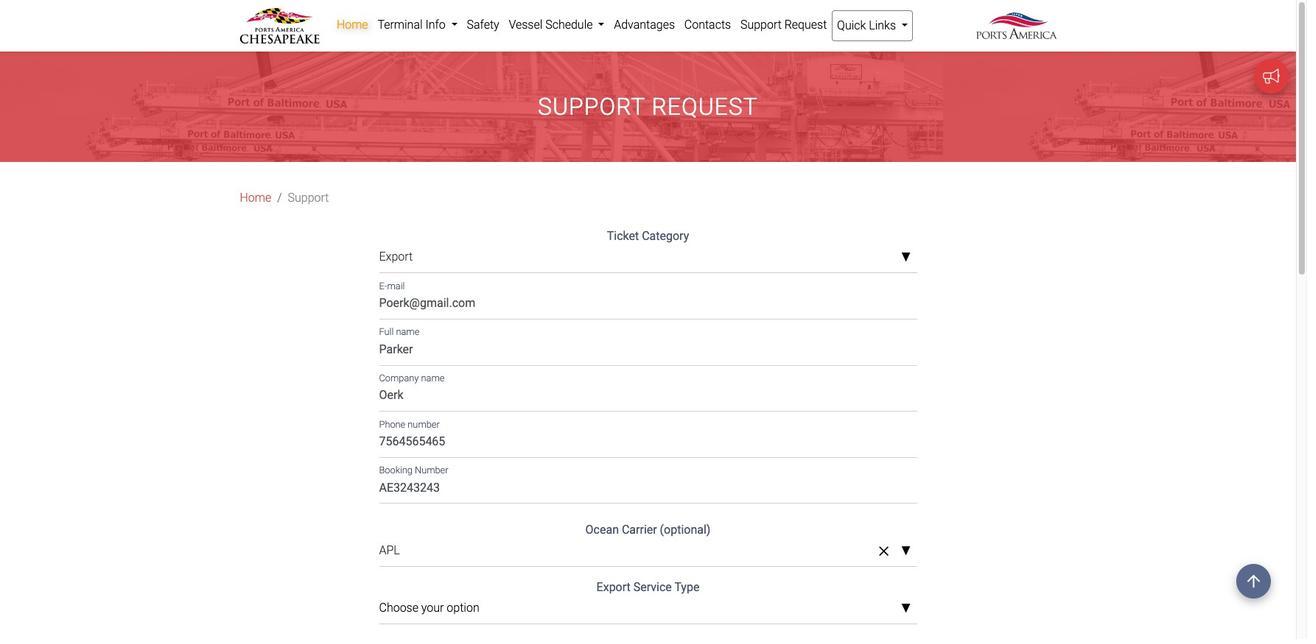 Task type: describe. For each thing, give the bounding box(es) containing it.
name for company name
[[421, 373, 445, 384]]

contacts link
[[680, 10, 736, 40]]

option
[[447, 602, 479, 616]]

2 vertical spatial support
[[288, 191, 329, 205]]

service
[[633, 581, 672, 595]]

export for export service type
[[597, 581, 631, 595]]

vessel schedule link
[[504, 10, 609, 40]]

advantages
[[614, 18, 675, 32]]

vessel schedule
[[509, 18, 596, 32]]

quick
[[837, 18, 866, 32]]

mail
[[387, 281, 405, 292]]

apl
[[379, 544, 400, 558]]

info
[[425, 18, 446, 32]]

vessel
[[509, 18, 543, 32]]

name for full name
[[396, 327, 419, 338]]

choose
[[379, 602, 418, 616]]

advantages link
[[609, 10, 680, 40]]

company name
[[379, 373, 445, 384]]

e-
[[379, 281, 387, 292]]

booking number
[[379, 465, 448, 476]]

0 horizontal spatial request
[[652, 93, 758, 121]]

ticket category
[[607, 229, 689, 243]]

0 vertical spatial support request
[[740, 18, 827, 32]]

▼ for choose your option
[[901, 603, 911, 615]]

go to top image
[[1236, 564, 1271, 599]]

▼ for export
[[901, 252, 911, 264]]

1 horizontal spatial support
[[538, 93, 645, 121]]

support request link
[[736, 10, 832, 40]]

phone
[[379, 419, 405, 430]]

2 horizontal spatial support
[[740, 18, 782, 32]]

number
[[415, 465, 448, 476]]

home for right home link
[[337, 18, 368, 32]]

carrier
[[622, 523, 657, 537]]

schedule
[[545, 18, 593, 32]]

full
[[379, 327, 394, 338]]

contacts
[[684, 18, 731, 32]]



Task type: locate. For each thing, give the bounding box(es) containing it.
name right full
[[396, 327, 419, 338]]

1 ▼ from the top
[[901, 252, 911, 264]]

Company name text field
[[379, 384, 917, 412]]

1 vertical spatial ▼
[[901, 546, 911, 558]]

0 vertical spatial home link
[[332, 10, 373, 40]]

0 vertical spatial home
[[337, 18, 368, 32]]

0 vertical spatial support
[[740, 18, 782, 32]]

e-mail
[[379, 281, 405, 292]]

number
[[408, 419, 440, 430]]

terminal
[[378, 18, 423, 32]]

▼
[[901, 252, 911, 264], [901, 546, 911, 558], [901, 603, 911, 615]]

safety
[[467, 18, 499, 32]]

1 vertical spatial name
[[421, 373, 445, 384]]

your
[[421, 602, 444, 616]]

booking
[[379, 465, 413, 476]]

ticket
[[607, 229, 639, 243]]

1 vertical spatial support request
[[538, 93, 758, 121]]

export for export
[[379, 250, 413, 264]]

home
[[337, 18, 368, 32], [240, 191, 271, 205]]

support
[[740, 18, 782, 32], [538, 93, 645, 121], [288, 191, 329, 205]]

name right company
[[421, 373, 445, 384]]

1 vertical spatial support
[[538, 93, 645, 121]]

quick links
[[837, 18, 899, 32]]

terminal info link
[[373, 10, 462, 40]]

type
[[674, 581, 700, 595]]

2 vertical spatial ▼
[[901, 603, 911, 615]]

0 vertical spatial name
[[396, 327, 419, 338]]

0 horizontal spatial support
[[288, 191, 329, 205]]

Phone number text field
[[379, 430, 917, 458]]

quick links link
[[832, 10, 913, 41]]

home inside home link
[[337, 18, 368, 32]]

support request
[[740, 18, 827, 32], [538, 93, 758, 121]]

Full name text field
[[379, 337, 917, 366]]

home for bottom home link
[[240, 191, 271, 205]]

0 vertical spatial ▼
[[901, 252, 911, 264]]

export up 'mail'
[[379, 250, 413, 264]]

company
[[379, 373, 419, 384]]

choose your option
[[379, 602, 479, 616]]

1 horizontal spatial request
[[784, 18, 827, 32]]

✕
[[879, 544, 889, 559]]

0 horizontal spatial home
[[240, 191, 271, 205]]

request
[[784, 18, 827, 32], [652, 93, 758, 121]]

request inside support request link
[[784, 18, 827, 32]]

(optional)
[[660, 523, 711, 537]]

0 horizontal spatial home link
[[240, 190, 271, 207]]

export left service
[[597, 581, 631, 595]]

1 vertical spatial home
[[240, 191, 271, 205]]

full name
[[379, 327, 419, 338]]

1 horizontal spatial home
[[337, 18, 368, 32]]

links
[[869, 18, 896, 32]]

phone number
[[379, 419, 440, 430]]

1 horizontal spatial name
[[421, 373, 445, 384]]

ocean
[[585, 523, 619, 537]]

1 vertical spatial export
[[597, 581, 631, 595]]

1 vertical spatial request
[[652, 93, 758, 121]]

2 ▼ from the top
[[901, 546, 911, 558]]

export service type
[[597, 581, 700, 595]]

3 ▼ from the top
[[901, 603, 911, 615]]

1 horizontal spatial export
[[597, 581, 631, 595]]

1 horizontal spatial home link
[[332, 10, 373, 40]]

1 vertical spatial home link
[[240, 190, 271, 207]]

0 horizontal spatial name
[[396, 327, 419, 338]]

0 vertical spatial export
[[379, 250, 413, 264]]

category
[[642, 229, 689, 243]]

Booking Number text field
[[379, 476, 917, 504]]

E-mail email field
[[379, 291, 917, 320]]

0 vertical spatial request
[[784, 18, 827, 32]]

name
[[396, 327, 419, 338], [421, 373, 445, 384]]

safety link
[[462, 10, 504, 40]]

ocean carrier (optional)
[[585, 523, 711, 537]]

home link
[[332, 10, 373, 40], [240, 190, 271, 207]]

export
[[379, 250, 413, 264], [597, 581, 631, 595]]

0 horizontal spatial export
[[379, 250, 413, 264]]

terminal info
[[378, 18, 448, 32]]



Task type: vqa. For each thing, say whether or not it's contained in the screenshot.
1st extended from the right
no



